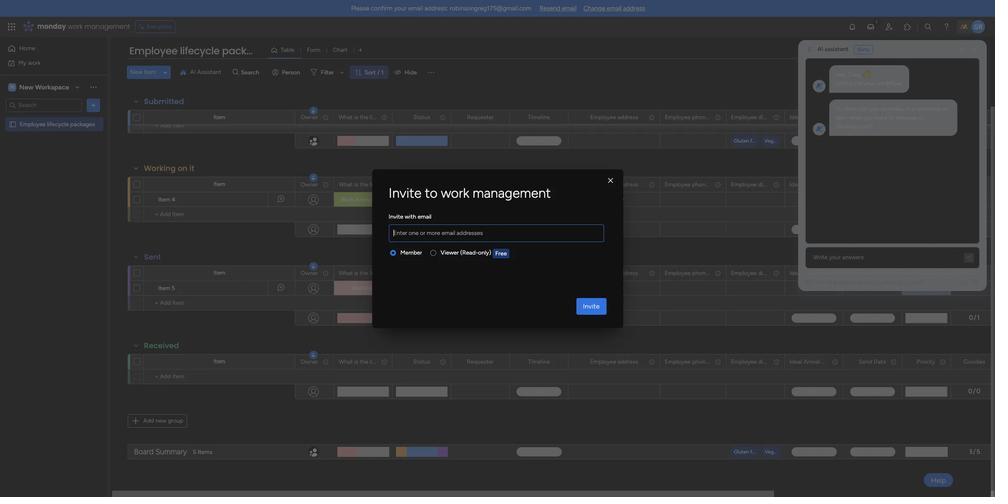 Task type: describe. For each thing, give the bounding box(es) containing it.
4 phone from the top
[[692, 359, 709, 366]]

4 employee address field from the top
[[588, 358, 640, 367]]

employee address for 3rd employee address field
[[590, 270, 638, 277]]

column information image for second employee address field from the top
[[649, 181, 655, 188]]

address for first employee address field from the bottom of the page
[[618, 359, 638, 366]]

select product image
[[8, 23, 16, 31]]

send for submitted
[[859, 114, 872, 121]]

resend
[[540, 5, 560, 12]]

3 ideal arrival date field from the top
[[788, 269, 834, 278]]

2 ideal from the top
[[790, 181, 802, 188]]

send date field for submitted
[[857, 113, 888, 122]]

inbox image
[[867, 23, 875, 31]]

3 priority field from the top
[[914, 358, 937, 367]]

event? for third what is the life event? field from the top of the page
[[379, 270, 397, 277]]

ai
[[190, 69, 196, 76]]

2 send from the top
[[859, 270, 872, 277]]

Enter one or more email addresses text field
[[391, 225, 602, 242]]

form button
[[301, 44, 327, 57]]

dietary for 3rd employee dietary restriction field
[[758, 270, 777, 277]]

chart
[[333, 46, 348, 54]]

hide button
[[391, 66, 422, 79]]

my work
[[18, 59, 41, 66]]

monday work management
[[37, 22, 130, 31]]

see plans
[[146, 23, 172, 30]]

new
[[155, 418, 166, 425]]

3 / 5
[[969, 449, 980, 456]]

filter
[[321, 69, 334, 76]]

invite to work management
[[389, 185, 551, 201]]

2 phone from the top
[[692, 181, 709, 188]]

please
[[351, 5, 369, 12]]

goodies for first goodies 'field' from the top
[[963, 114, 985, 121]]

employee dietary restriction for 3rd employee dietary restriction field from the bottom of the page
[[731, 181, 805, 188]]

1 number from the top
[[710, 114, 730, 121]]

4
[[172, 196, 175, 203]]

3 ideal from the top
[[790, 270, 802, 277]]

1 vegan from the top
[[765, 138, 779, 144]]

close image
[[608, 178, 613, 184]]

with
[[405, 213, 416, 221]]

3 priority from the top
[[917, 359, 935, 366]]

3 number from the top
[[710, 270, 730, 277]]

2 sort desc image from the top
[[312, 175, 315, 181]]

table
[[281, 46, 294, 54]]

email right resend at top right
[[562, 5, 577, 12]]

1 vertical spatial working on it
[[404, 196, 439, 203]]

requester element
[[464, 180, 496, 190]]

greg robinson image
[[972, 20, 985, 33]]

column information image for 1st employee dietary restriction field from the top of the page
[[773, 114, 780, 121]]

sort
[[365, 69, 376, 76]]

event? for 1st what is the life event? field from the bottom of the page
[[379, 359, 397, 366]]

employee lifecycle packages inside employee lifecycle packages field
[[129, 44, 271, 58]]

4 goodies field from the top
[[961, 358, 988, 367]]

filter button
[[307, 66, 347, 79]]

hide
[[405, 69, 417, 76]]

1 ideal arrival date field from the top
[[788, 113, 834, 122]]

1 employee phone number from the top
[[665, 114, 730, 121]]

life for third what is the life event? field from the top of the page
[[370, 270, 378, 277]]

4 arrival from the top
[[804, 359, 820, 366]]

owner for sort desc icon
[[301, 359, 318, 366]]

goodies for third goodies 'field' from the top of the page
[[963, 270, 985, 277]]

2 arrival from the top
[[804, 181, 820, 188]]

is for third what is the life event? field from the top of the page
[[354, 270, 358, 277]]

owner field for 3rd sort desc image from the bottom of the page
[[298, 113, 320, 122]]

column information image for the send date field for received
[[891, 359, 897, 366]]

on inside field
[[178, 163, 187, 174]]

work anniversary
[[340, 196, 386, 203]]

1 image
[[873, 17, 880, 27]]

new item button
[[127, 66, 159, 79]]

1 phone from the top
[[692, 114, 709, 121]]

3 what from the top
[[339, 270, 353, 277]]

restriction for 3rd employee dietary restriction field from the bottom of the page
[[778, 181, 805, 188]]

board
[[134, 448, 154, 457]]

it inside field
[[189, 163, 194, 174]]

robinsongreg175@gmail.com
[[450, 5, 532, 12]]

0 for 0 / 0
[[968, 388, 972, 396]]

to
[[425, 185, 438, 201]]

ai assistant button
[[177, 66, 225, 79]]

viewer
[[441, 249, 459, 257]]

add new group button
[[128, 415, 187, 428]]

timeline for working on it
[[528, 181, 550, 188]]

new workspace
[[19, 83, 69, 91]]

item 5
[[158, 285, 175, 292]]

0 for 0 / 1
[[969, 315, 973, 322]]

the for third what is the life event? field from the bottom
[[360, 181, 368, 188]]

working on it inside field
[[144, 163, 194, 174]]

column information image for first status field from the bottom of the page
[[440, 359, 446, 366]]

1 priority from the top
[[917, 114, 935, 121]]

5 items
[[193, 449, 212, 456]]

column information image for 3rd employee address field
[[649, 270, 655, 277]]

workspace selection element
[[8, 82, 70, 92]]

requester field for submitted
[[465, 113, 496, 122]]

change email address link
[[583, 5, 645, 12]]

column information image for 3rd sort desc image from the bottom of the page's owner field
[[322, 114, 329, 121]]

1 vertical spatial 1
[[977, 226, 980, 233]]

new item
[[130, 69, 156, 76]]

question image
[[621, 286, 625, 292]]

is for 1st what is the life event? field from the bottom of the page
[[354, 359, 358, 366]]

n
[[10, 84, 14, 91]]

owner for 3rd sort desc image from the bottom of the page
[[301, 114, 318, 121]]

working inside field
[[144, 163, 176, 174]]

status for first status field from the bottom of the page
[[413, 359, 430, 366]]

3 sort desc image from the top
[[312, 264, 315, 270]]

resend email link
[[540, 5, 577, 12]]

public board image
[[9, 120, 17, 128]]

4 employee phone number field from the top
[[663, 358, 730, 367]]

apps image
[[903, 23, 912, 31]]

employee address for first employee address field from the bottom of the page
[[590, 359, 638, 366]]

please confirm your email address: robinsongreg175@gmail.com
[[351, 5, 532, 12]]

anniversary
[[355, 196, 386, 203]]

the for third what is the life event? field from the top of the page
[[360, 270, 368, 277]]

new for new item
[[130, 69, 142, 76]]

owner field for sort desc icon
[[298, 358, 320, 367]]

work
[[340, 196, 354, 203]]

column information image for first employee address field from the bottom of the page
[[649, 359, 655, 366]]

ideal arrival date for 4th ideal arrival date field from the bottom of the page
[[790, 114, 834, 121]]

3 employee phone number from the top
[[665, 270, 730, 277]]

owner for first sort desc image from the bottom of the page
[[301, 270, 318, 277]]

help
[[931, 477, 946, 485]]

1 status field from the top
[[411, 113, 432, 122]]

group
[[168, 418, 183, 425]]

2 gluten free from the top
[[734, 450, 759, 456]]

2 priority from the top
[[917, 270, 935, 277]]

2 gluten from the top
[[734, 450, 749, 456]]

4 employee phone number from the top
[[665, 359, 730, 366]]

my work button
[[5, 56, 90, 70]]

1 employee dietary restriction field from the top
[[729, 113, 805, 122]]

chart button
[[327, 44, 354, 57]]

3 what is the life event? field from the top
[[337, 269, 397, 278]]

0 horizontal spatial 5
[[172, 285, 175, 292]]

ai logo image
[[180, 69, 187, 76]]

restriction for 3rd employee dietary restriction field
[[778, 270, 805, 277]]

/ for 3 / 5
[[973, 449, 976, 456]]

1 goodies field from the top
[[961, 113, 988, 122]]

3 employee dietary restriction field from the top
[[729, 269, 805, 278]]

board summary
[[134, 448, 187, 457]]

(read-
[[460, 249, 478, 257]]

send date field for received
[[857, 358, 888, 367]]

2 ideal arrival date field from the top
[[788, 180, 834, 189]]

help button
[[924, 474, 953, 488]]

Employee lifecycle packages field
[[127, 44, 271, 58]]

add view image
[[359, 47, 362, 53]]

2 employee dietary restriction field from the top
[[729, 180, 805, 189]]

assistant
[[197, 69, 221, 76]]

items
[[198, 449, 212, 456]]

2 send date field from the top
[[857, 269, 888, 278]]

Working on it field
[[142, 163, 196, 174]]

3 what is the life event? from the top
[[339, 270, 397, 277]]

item 4
[[158, 196, 175, 203]]

address:
[[425, 5, 448, 12]]

timeline for received
[[528, 359, 550, 366]]

2 send date from the top
[[859, 270, 886, 277]]

life for 1st what is the life event? field from the bottom of the page
[[370, 359, 378, 366]]

4 what is the life event? field from the top
[[337, 358, 397, 367]]

2 what from the top
[[339, 181, 353, 188]]

life for 4th what is the life event? field from the bottom
[[370, 114, 378, 121]]

4 employee dietary restriction field from the top
[[729, 358, 805, 367]]

workspace
[[35, 83, 69, 91]]

restriction for 1st employee dietary restriction field from the top of the page
[[778, 114, 805, 121]]

is for third what is the life event? field from the bottom
[[354, 181, 358, 188]]

form
[[307, 46, 320, 54]]

new for new workspace
[[19, 83, 33, 91]]

1 gluten from the top
[[734, 138, 749, 144]]

3 arrival from the top
[[804, 270, 820, 277]]

1 gluten free from the top
[[734, 138, 759, 144]]

summary
[[155, 448, 187, 457]]

employee address for first employee address field from the top
[[590, 114, 638, 121]]

lifecycle inside employee lifecycle packages field
[[180, 44, 220, 58]]

1 sort desc image from the top
[[312, 108, 315, 114]]

packages inside field
[[222, 44, 271, 58]]

Search in workspace field
[[18, 100, 70, 110]]

1 timeline from the top
[[528, 114, 550, 121]]

2 priority field from the top
[[914, 269, 937, 278]]

employee dietary restriction for 1st employee dietary restriction field from the top of the page
[[731, 114, 805, 121]]

email right with
[[418, 213, 432, 221]]

column information image for owner field corresponding to sort desc icon
[[322, 359, 329, 366]]

invite with email
[[389, 213, 432, 221]]

column information image for second ideal arrival date field from the bottom of the page
[[832, 270, 839, 277]]

dietary for 3rd employee dietary restriction field from the bottom of the page
[[758, 181, 777, 188]]

1 what is the life event? from the top
[[339, 114, 397, 121]]

1 employee phone number field from the top
[[663, 113, 730, 122]]

Submitted field
[[142, 96, 186, 107]]

owner for 2nd sort desc image from the bottom of the page
[[301, 181, 318, 188]]

0 / 0
[[968, 388, 981, 396]]



Task type: vqa. For each thing, say whether or not it's contained in the screenshot.
1st requester field from the bottom of the page
no



Task type: locate. For each thing, give the bounding box(es) containing it.
search everything image
[[924, 23, 932, 31]]

1 vertical spatial new
[[19, 83, 33, 91]]

column information image for first employee dietary restriction field from the bottom of the page
[[773, 359, 780, 366]]

0 vertical spatial timeline
[[528, 114, 550, 121]]

2 requester field from the top
[[465, 358, 496, 367]]

column information image for 3rd employee dietary restriction field
[[773, 270, 780, 277]]

home button
[[5, 42, 90, 55]]

1 what is the life event? field from the top
[[337, 113, 397, 122]]

lifecycle down search in workspace field at the top
[[47, 121, 69, 128]]

member
[[400, 249, 422, 257]]

1 vertical spatial priority
[[917, 270, 935, 277]]

3 status from the top
[[413, 359, 430, 366]]

1 vertical spatial work
[[28, 59, 41, 66]]

/ for 0 / 0
[[973, 388, 976, 396]]

is for 4th what is the life event? field from the bottom
[[354, 114, 358, 121]]

work right monday
[[68, 22, 83, 31]]

Goodies field
[[961, 113, 988, 122], [961, 180, 988, 189], [961, 269, 988, 278], [961, 358, 988, 367]]

person
[[282, 69, 300, 76]]

0 horizontal spatial working
[[144, 163, 176, 174]]

1 vertical spatial send date field
[[857, 269, 888, 278]]

add
[[143, 418, 154, 425]]

employee dietary restriction for first employee dietary restriction field from the bottom of the page
[[731, 359, 805, 366]]

1 horizontal spatial it
[[436, 196, 439, 203]]

question image
[[621, 198, 625, 203]]

1 vertical spatial on
[[428, 196, 434, 203]]

work for monday
[[68, 22, 83, 31]]

owner field for 2nd sort desc image from the bottom of the page
[[298, 180, 320, 189]]

2 vertical spatial status
[[413, 359, 430, 366]]

1 goodies from the top
[[963, 114, 985, 121]]

ideal
[[790, 114, 802, 121], [790, 181, 802, 188], [790, 270, 802, 277], [790, 359, 802, 366]]

1 horizontal spatial 3
[[977, 137, 980, 145]]

1 owner from the top
[[301, 114, 318, 121]]

2 is from the top
[[354, 181, 358, 188]]

workspace image
[[8, 83, 16, 92]]

item inside button
[[144, 69, 156, 76]]

work right my
[[28, 59, 41, 66]]

the for 4th what is the life event? field from the bottom
[[360, 114, 368, 121]]

working up with
[[404, 196, 426, 203]]

status for third status field from the bottom
[[413, 114, 430, 121]]

0 vertical spatial send date field
[[857, 113, 888, 122]]

send date
[[859, 114, 886, 121], [859, 270, 886, 277], [859, 359, 886, 366]]

working
[[144, 163, 176, 174], [404, 196, 426, 203]]

v2 search image
[[233, 68, 239, 77]]

is
[[354, 114, 358, 121], [354, 181, 358, 188], [354, 270, 358, 277], [354, 359, 358, 366]]

see plans button
[[135, 21, 175, 33]]

invite for invite with email
[[389, 213, 403, 221]]

invite for invite to work management
[[389, 185, 422, 201]]

0 vertical spatial vegan
[[765, 138, 779, 144]]

1 event? from the top
[[379, 114, 397, 121]]

5
[[172, 285, 175, 292], [977, 449, 980, 456], [193, 449, 196, 456]]

employee lifecycle packages up ai assistant "button"
[[129, 44, 271, 58]]

1 owner field from the top
[[298, 113, 320, 122]]

0 vertical spatial status
[[413, 114, 430, 121]]

ideal arrival date
[[790, 114, 834, 121], [790, 181, 834, 188], [790, 270, 834, 277], [790, 359, 834, 366]]

3 phone from the top
[[692, 270, 709, 277]]

1 vertical spatial invite
[[389, 213, 403, 221]]

2 vertical spatial priority field
[[914, 358, 937, 367]]

1 vertical spatial send
[[859, 270, 872, 277]]

employee
[[129, 44, 178, 58], [590, 114, 616, 121], [665, 114, 691, 121], [731, 114, 757, 121], [20, 121, 46, 128], [590, 181, 616, 188], [665, 181, 691, 188], [731, 181, 757, 188], [590, 270, 616, 277], [665, 270, 691, 277], [731, 270, 757, 277], [590, 359, 616, 366], [665, 359, 691, 366], [731, 359, 757, 366]]

1 vertical spatial sort desc image
[[312, 175, 315, 181]]

dietary
[[758, 114, 777, 121], [758, 181, 777, 188], [758, 270, 777, 277], [758, 359, 777, 366]]

3 timeline from the top
[[528, 359, 550, 366]]

1 status from the top
[[413, 114, 430, 121]]

invite inside button
[[583, 302, 600, 310]]

employee dietary restriction for 3rd employee dietary restriction field
[[731, 270, 805, 277]]

1 vertical spatial packages
[[70, 121, 95, 128]]

2 timeline field from the top
[[526, 180, 552, 189]]

add new group
[[143, 418, 183, 425]]

1 timeline field from the top
[[526, 113, 552, 122]]

date
[[822, 114, 834, 121], [874, 114, 886, 121], [822, 181, 834, 188], [822, 270, 834, 277], [874, 270, 886, 277], [822, 359, 834, 366], [874, 359, 886, 366]]

plans
[[158, 23, 172, 30]]

work right to
[[441, 185, 469, 201]]

employee lifecycle packages list box
[[0, 116, 107, 245]]

confirm
[[371, 5, 393, 12]]

1 vertical spatial priority field
[[914, 269, 937, 278]]

4 number from the top
[[710, 359, 730, 366]]

gluten free
[[734, 138, 759, 144], [734, 450, 759, 456]]

4 owner from the top
[[301, 359, 318, 366]]

1 send from the top
[[859, 114, 872, 121]]

free
[[750, 138, 759, 144], [750, 450, 759, 456]]

1 horizontal spatial working on it
[[404, 196, 439, 203]]

/ for 0 / 1
[[974, 315, 976, 322]]

on
[[178, 163, 187, 174], [428, 196, 434, 203]]

2 horizontal spatial work
[[441, 185, 469, 201]]

1 vertical spatial status
[[413, 181, 430, 188]]

send for received
[[859, 359, 872, 366]]

change
[[583, 5, 605, 12]]

free
[[495, 250, 507, 257]]

resend email
[[540, 5, 577, 12]]

2 status field from the top
[[411, 180, 432, 189]]

working up item 4
[[144, 163, 176, 174]]

0 vertical spatial working
[[144, 163, 176, 174]]

owner
[[301, 114, 318, 121], [301, 181, 318, 188], [301, 270, 318, 277], [301, 359, 318, 366]]

0 vertical spatial new
[[130, 69, 142, 76]]

column information image for 2nd the send date field from the bottom
[[891, 270, 897, 277]]

2 what is the life event? from the top
[[339, 181, 397, 188]]

1 priority field from the top
[[914, 113, 937, 122]]

it
[[189, 163, 194, 174], [436, 196, 439, 203]]

1 vertical spatial working
[[404, 196, 426, 203]]

0 vertical spatial send
[[859, 114, 872, 121]]

requester for received
[[467, 359, 494, 366]]

received
[[144, 341, 179, 351]]

employee inside list box
[[20, 121, 46, 128]]

lifecycle
[[180, 44, 220, 58], [47, 121, 69, 128]]

1 vertical spatial timeline field
[[526, 180, 552, 189]]

1 life from the top
[[370, 114, 378, 121]]

sort / 1
[[365, 69, 384, 76]]

0 vertical spatial management
[[84, 22, 130, 31]]

0 vertical spatial working on it
[[144, 163, 194, 174]]

Owner field
[[298, 113, 320, 122], [298, 180, 320, 189], [298, 269, 320, 278], [298, 358, 320, 367]]

0 vertical spatial lifecycle
[[180, 44, 220, 58]]

0 vertical spatial priority field
[[914, 113, 937, 122]]

what
[[339, 114, 353, 121], [339, 181, 353, 188], [339, 270, 353, 277], [339, 359, 353, 366]]

/
[[377, 69, 380, 76], [974, 315, 976, 322], [973, 388, 976, 396], [973, 449, 976, 456]]

1 horizontal spatial working
[[404, 196, 426, 203]]

2 employee dietary restriction from the top
[[731, 181, 805, 188]]

1 horizontal spatial on
[[428, 196, 434, 203]]

life
[[370, 114, 378, 121], [370, 181, 378, 188], [370, 270, 378, 277], [370, 359, 378, 366]]

3 owner field from the top
[[298, 269, 320, 278]]

2 owner from the top
[[301, 181, 318, 188]]

dietary for 1st employee dietary restriction field from the top of the page
[[758, 114, 777, 121]]

2 vertical spatial send
[[859, 359, 872, 366]]

4 what from the top
[[339, 359, 353, 366]]

address for second employee address field from the top
[[618, 181, 638, 188]]

arrival
[[804, 114, 820, 121], [804, 181, 820, 188], [804, 270, 820, 277], [804, 359, 820, 366]]

3 send date field from the top
[[857, 358, 888, 367]]

3 employee dietary restriction from the top
[[731, 270, 805, 277]]

3 send date from the top
[[859, 359, 886, 366]]

column information image
[[322, 114, 329, 121], [381, 114, 388, 121], [440, 114, 446, 121], [773, 114, 780, 121], [891, 114, 897, 121], [649, 181, 655, 188], [322, 270, 329, 277], [649, 270, 655, 277], [715, 270, 721, 277], [773, 270, 780, 277], [832, 270, 839, 277], [891, 270, 897, 277], [939, 270, 946, 277], [322, 359, 329, 366], [440, 359, 446, 366], [649, 359, 655, 366], [715, 359, 721, 366], [773, 359, 780, 366], [891, 359, 897, 366]]

what is the life event?
[[339, 114, 397, 121], [339, 181, 397, 188], [339, 270, 397, 277], [339, 359, 397, 366]]

working on it up item 4
[[144, 163, 194, 174]]

1 send date field from the top
[[857, 113, 888, 122]]

sort desc image
[[312, 108, 315, 114], [312, 175, 315, 181], [312, 264, 315, 270]]

1 what from the top
[[339, 114, 353, 121]]

invite for invite
[[583, 302, 600, 310]]

2 vertical spatial invite
[[583, 302, 600, 310]]

1 ideal from the top
[[790, 114, 802, 121]]

address
[[623, 5, 645, 12], [618, 114, 638, 121], [618, 181, 638, 188], [618, 270, 638, 277], [618, 359, 638, 366]]

sent
[[144, 252, 161, 263]]

notifications image
[[848, 23, 857, 31]]

lifecycle up ai assistant "button"
[[180, 44, 220, 58]]

vegan
[[765, 138, 779, 144], [765, 450, 779, 456]]

3 goodies field from the top
[[961, 269, 988, 278]]

monday
[[37, 22, 66, 31]]

work
[[68, 22, 83, 31], [28, 59, 41, 66], [441, 185, 469, 201]]

Ideal Arrival Date field
[[788, 113, 834, 122], [788, 180, 834, 189], [788, 269, 834, 278], [788, 358, 834, 367]]

event?
[[379, 114, 397, 121], [379, 181, 397, 188], [379, 270, 397, 277], [379, 359, 397, 366]]

0 horizontal spatial on
[[178, 163, 187, 174]]

0 vertical spatial priority
[[917, 114, 935, 121]]

see
[[146, 23, 156, 30]]

ai assistant
[[190, 69, 221, 76]]

2 employee address field from the top
[[588, 180, 640, 189]]

ideal arrival date for second ideal arrival date field from the bottom of the page
[[790, 270, 834, 277]]

0 vertical spatial 1
[[381, 69, 384, 76]]

3 employee address field from the top
[[588, 269, 640, 278]]

1 arrival from the top
[[804, 114, 820, 121]]

3 for 3
[[977, 137, 980, 145]]

3 goodies from the top
[[963, 270, 985, 277]]

option
[[0, 117, 107, 118]]

0 horizontal spatial management
[[84, 22, 130, 31]]

Search field
[[239, 67, 264, 78]]

0 vertical spatial gluten
[[734, 138, 749, 144]]

column information image for third status field from the bottom
[[440, 114, 446, 121]]

send date for received
[[859, 359, 886, 366]]

new inside workspace selection element
[[19, 83, 33, 91]]

restriction for first employee dietary restriction field from the bottom of the page
[[778, 359, 805, 366]]

4 goodies from the top
[[963, 359, 985, 366]]

3 restriction from the top
[[778, 270, 805, 277]]

email
[[408, 5, 423, 12], [562, 5, 577, 12], [607, 5, 622, 12], [418, 213, 432, 221]]

address for first employee address field from the top
[[618, 114, 638, 121]]

gluten
[[734, 138, 749, 144], [734, 450, 749, 456]]

1 horizontal spatial management
[[473, 185, 551, 201]]

4 employee dietary restriction from the top
[[731, 359, 805, 366]]

home
[[19, 45, 35, 52]]

2 vertical spatial sort desc image
[[312, 264, 315, 270]]

management
[[84, 22, 130, 31], [473, 185, 551, 201]]

new left angle down image
[[130, 69, 142, 76]]

0 vertical spatial 3
[[977, 137, 980, 145]]

timeline field for received
[[526, 358, 552, 367]]

invite members image
[[885, 23, 893, 31]]

Send Date field
[[857, 113, 888, 122], [857, 269, 888, 278], [857, 358, 888, 367]]

2 timeline from the top
[[528, 181, 550, 188]]

0 / 1
[[969, 315, 980, 322]]

ideal arrival date for 1st ideal arrival date field from the bottom of the page
[[790, 359, 834, 366]]

0 horizontal spatial lifecycle
[[47, 121, 69, 128]]

2 number from the top
[[710, 181, 730, 188]]

requester field for received
[[465, 358, 496, 367]]

dietary for first employee dietary restriction field from the bottom of the page
[[758, 359, 777, 366]]

1 vertical spatial free
[[750, 450, 759, 456]]

the for 1st what is the life event? field from the bottom of the page
[[360, 359, 368, 366]]

goodies for 1st goodies 'field' from the bottom
[[963, 359, 985, 366]]

lifecycle inside employee lifecycle packages list box
[[47, 121, 69, 128]]

1 send date from the top
[[859, 114, 886, 121]]

invite button
[[576, 298, 606, 315]]

1 requester from the top
[[467, 114, 494, 121]]

1 vertical spatial vegan
[[765, 450, 779, 456]]

owner field for first sort desc image from the bottom of the page
[[298, 269, 320, 278]]

Received field
[[142, 341, 181, 352]]

email right your on the left
[[408, 5, 423, 12]]

2 vertical spatial send date
[[859, 359, 886, 366]]

new right n
[[19, 83, 33, 91]]

4 owner field from the top
[[298, 358, 320, 367]]

2 vertical spatial timeline
[[528, 359, 550, 366]]

send
[[859, 114, 872, 121], [859, 270, 872, 277], [859, 359, 872, 366]]

my
[[18, 59, 26, 66]]

1 vertical spatial employee lifecycle packages
[[20, 121, 95, 128]]

viewer (read-only)
[[441, 249, 491, 257]]

send date for submitted
[[859, 114, 886, 121]]

change email address
[[583, 5, 645, 12]]

column information image for 4th what is the life event? field from the bottom
[[381, 114, 388, 121]]

1 vertical spatial management
[[473, 185, 551, 201]]

angle down image
[[163, 69, 167, 76]]

1 vertical spatial status field
[[411, 180, 432, 189]]

Employee dietary restriction field
[[729, 113, 805, 122], [729, 180, 805, 189], [729, 269, 805, 278], [729, 358, 805, 367]]

1 for sort / 1
[[381, 69, 384, 76]]

life for third what is the life event? field from the bottom
[[370, 181, 378, 188]]

3 timeline field from the top
[[526, 358, 552, 367]]

0
[[969, 315, 973, 322], [968, 388, 972, 396], [977, 388, 981, 396]]

4 restriction from the top
[[778, 359, 805, 366]]

Requester field
[[465, 113, 496, 122], [465, 358, 496, 367]]

Employee address field
[[588, 113, 640, 122], [588, 180, 640, 189], [588, 269, 640, 278], [588, 358, 640, 367]]

1 for 0 / 1
[[977, 315, 980, 322]]

ideal arrival date for 3rd ideal arrival date field from the bottom
[[790, 181, 834, 188]]

0 vertical spatial requester
[[467, 114, 494, 121]]

work inside button
[[28, 59, 41, 66]]

3 event? from the top
[[379, 270, 397, 277]]

Priority field
[[914, 113, 937, 122], [914, 269, 937, 278], [914, 358, 937, 367]]

0 horizontal spatial it
[[189, 163, 194, 174]]

wedding
[[351, 285, 375, 292]]

2 life from the top
[[370, 181, 378, 188]]

1 the from the top
[[360, 114, 368, 121]]

What is the life event? field
[[337, 113, 397, 122], [337, 180, 397, 189], [337, 269, 397, 278], [337, 358, 397, 367]]

employee lifecycle packages
[[129, 44, 271, 58], [20, 121, 95, 128]]

1 vertical spatial timeline
[[528, 181, 550, 188]]

0 vertical spatial employee lifecycle packages
[[129, 44, 271, 58]]

2 employee phone number field from the top
[[663, 180, 730, 189]]

0 horizontal spatial packages
[[70, 121, 95, 128]]

0 vertical spatial it
[[189, 163, 194, 174]]

1 free from the top
[[750, 138, 759, 144]]

0 vertical spatial requester field
[[465, 113, 496, 122]]

column information image for submitted's the send date field
[[891, 114, 897, 121]]

work for my
[[28, 59, 41, 66]]

4 dietary from the top
[[758, 359, 777, 366]]

3 ideal arrival date from the top
[[790, 270, 834, 277]]

0 horizontal spatial work
[[28, 59, 41, 66]]

4 the from the top
[[360, 359, 368, 366]]

help image
[[942, 23, 951, 31]]

1 horizontal spatial packages
[[222, 44, 271, 58]]

1 vertical spatial send date
[[859, 270, 886, 277]]

2 vertical spatial status field
[[411, 358, 432, 367]]

0 vertical spatial sort desc image
[[312, 108, 315, 114]]

1 vertical spatial 3
[[969, 449, 972, 456]]

0 horizontal spatial new
[[19, 83, 33, 91]]

1 vertical spatial gluten free
[[734, 450, 759, 456]]

column information image for owner field for first sort desc image from the bottom of the page
[[322, 270, 329, 277]]

1 vertical spatial requester field
[[465, 358, 496, 367]]

address for 3rd employee address field
[[618, 270, 638, 277]]

1 horizontal spatial employee lifecycle packages
[[129, 44, 271, 58]]

employee address for second employee address field from the top
[[590, 181, 638, 188]]

4 what is the life event? from the top
[[339, 359, 397, 366]]

0 vertical spatial status field
[[411, 113, 432, 122]]

employee lifecycle packages inside employee lifecycle packages list box
[[20, 121, 95, 128]]

1 restriction from the top
[[778, 114, 805, 121]]

1 vertical spatial gluten
[[734, 450, 749, 456]]

2 horizontal spatial 5
[[977, 449, 980, 456]]

3 life from the top
[[370, 270, 378, 277]]

3 status field from the top
[[411, 358, 432, 367]]

goodies for second goodies 'field'
[[963, 181, 985, 188]]

3 employee phone number field from the top
[[663, 269, 730, 278]]

1 employee address field from the top
[[588, 113, 640, 122]]

2 free from the top
[[750, 450, 759, 456]]

person button
[[269, 66, 305, 79]]

working on it up with
[[404, 196, 439, 203]]

new inside button
[[130, 69, 142, 76]]

0 vertical spatial packages
[[222, 44, 271, 58]]

your
[[394, 5, 407, 12]]

2 owner field from the top
[[298, 180, 320, 189]]

timeline field for working on it
[[526, 180, 552, 189]]

0 vertical spatial timeline field
[[526, 113, 552, 122]]

1 horizontal spatial work
[[68, 22, 83, 31]]

submitted
[[144, 96, 184, 107]]

1 vertical spatial requester
[[467, 359, 494, 366]]

0 vertical spatial on
[[178, 163, 187, 174]]

column information image for 2nd the priority 'field' from the top of the page
[[939, 270, 946, 277]]

1 horizontal spatial new
[[130, 69, 142, 76]]

4 employee address from the top
[[590, 359, 638, 366]]

2 vegan from the top
[[765, 450, 779, 456]]

2 goodies from the top
[[963, 181, 985, 188]]

2 employee phone number from the top
[[665, 181, 730, 188]]

0 vertical spatial work
[[68, 22, 83, 31]]

2 vertical spatial work
[[441, 185, 469, 201]]

column information image
[[649, 114, 655, 121], [715, 114, 721, 121], [832, 114, 839, 121], [322, 181, 329, 188], [715, 181, 721, 188], [773, 181, 780, 188], [381, 359, 388, 366], [832, 359, 839, 366], [939, 359, 946, 366]]

0 horizontal spatial working on it
[[144, 163, 194, 174]]

1 employee address from the top
[[590, 114, 638, 121]]

sort desc image
[[312, 353, 315, 358]]

2 vertical spatial priority
[[917, 359, 935, 366]]

4 ideal from the top
[[790, 359, 802, 366]]

Employee phone number field
[[663, 113, 730, 122], [663, 180, 730, 189], [663, 269, 730, 278], [663, 358, 730, 367]]

employee phone number
[[665, 114, 730, 121], [665, 181, 730, 188], [665, 270, 730, 277], [665, 359, 730, 366]]

0 vertical spatial gluten free
[[734, 138, 759, 144]]

email right change
[[607, 5, 622, 12]]

arrow down image
[[337, 67, 347, 77]]

1
[[381, 69, 384, 76], [977, 226, 980, 233], [977, 315, 980, 322]]

packages inside list box
[[70, 121, 95, 128]]

3 for 3 / 5
[[969, 449, 972, 456]]

Timeline field
[[526, 113, 552, 122], [526, 180, 552, 189], [526, 358, 552, 367]]

4 ideal arrival date field from the top
[[788, 358, 834, 367]]

1 vertical spatial it
[[436, 196, 439, 203]]

0 horizontal spatial employee lifecycle packages
[[20, 121, 95, 128]]

3 is from the top
[[354, 270, 358, 277]]

status
[[413, 114, 430, 121], [413, 181, 430, 188], [413, 359, 430, 366]]

1 vertical spatial lifecycle
[[47, 121, 69, 128]]

table button
[[268, 44, 301, 57]]

event? for 4th what is the life event? field from the bottom
[[379, 114, 397, 121]]

status for 2nd status field from the bottom of the page
[[413, 181, 430, 188]]

0 vertical spatial send date
[[859, 114, 886, 121]]

invite
[[389, 185, 422, 201], [389, 213, 403, 221], [583, 302, 600, 310]]

only)
[[478, 249, 491, 257]]

the
[[360, 114, 368, 121], [360, 181, 368, 188], [360, 270, 368, 277], [360, 359, 368, 366]]

4 is from the top
[[354, 359, 358, 366]]

goodies
[[963, 114, 985, 121], [963, 181, 985, 188], [963, 270, 985, 277], [963, 359, 985, 366]]

1 horizontal spatial 5
[[193, 449, 196, 456]]

2 ideal arrival date from the top
[[790, 181, 834, 188]]

item
[[144, 69, 156, 76], [213, 114, 225, 121], [213, 181, 225, 188], [158, 196, 170, 203], [213, 270, 225, 277], [158, 285, 170, 292], [213, 358, 225, 365]]

2 vertical spatial send date field
[[857, 358, 888, 367]]

employee lifecycle packages down search in workspace field at the top
[[20, 121, 95, 128]]

Sent field
[[142, 252, 163, 263]]

1 employee dietary restriction from the top
[[731, 114, 805, 121]]

working on it
[[144, 163, 194, 174], [404, 196, 439, 203]]

0 horizontal spatial 3
[[969, 449, 972, 456]]

2 vertical spatial timeline field
[[526, 358, 552, 367]]

2 goodies field from the top
[[961, 180, 988, 189]]

3 owner from the top
[[301, 270, 318, 277]]

1 horizontal spatial lifecycle
[[180, 44, 220, 58]]

restriction
[[778, 114, 805, 121], [778, 181, 805, 188], [778, 270, 805, 277], [778, 359, 805, 366]]

requester for submitted
[[467, 114, 494, 121]]

/ for sort / 1
[[377, 69, 380, 76]]

Status field
[[411, 113, 432, 122], [411, 180, 432, 189], [411, 358, 432, 367]]

event? for third what is the life event? field from the bottom
[[379, 181, 397, 188]]

0 vertical spatial invite
[[389, 185, 422, 201]]

2 what is the life event? field from the top
[[337, 180, 397, 189]]

2 vertical spatial 1
[[977, 315, 980, 322]]

1 is from the top
[[354, 114, 358, 121]]

0 vertical spatial free
[[750, 138, 759, 144]]

phone
[[692, 114, 709, 121], [692, 181, 709, 188], [692, 270, 709, 277], [692, 359, 709, 366]]



